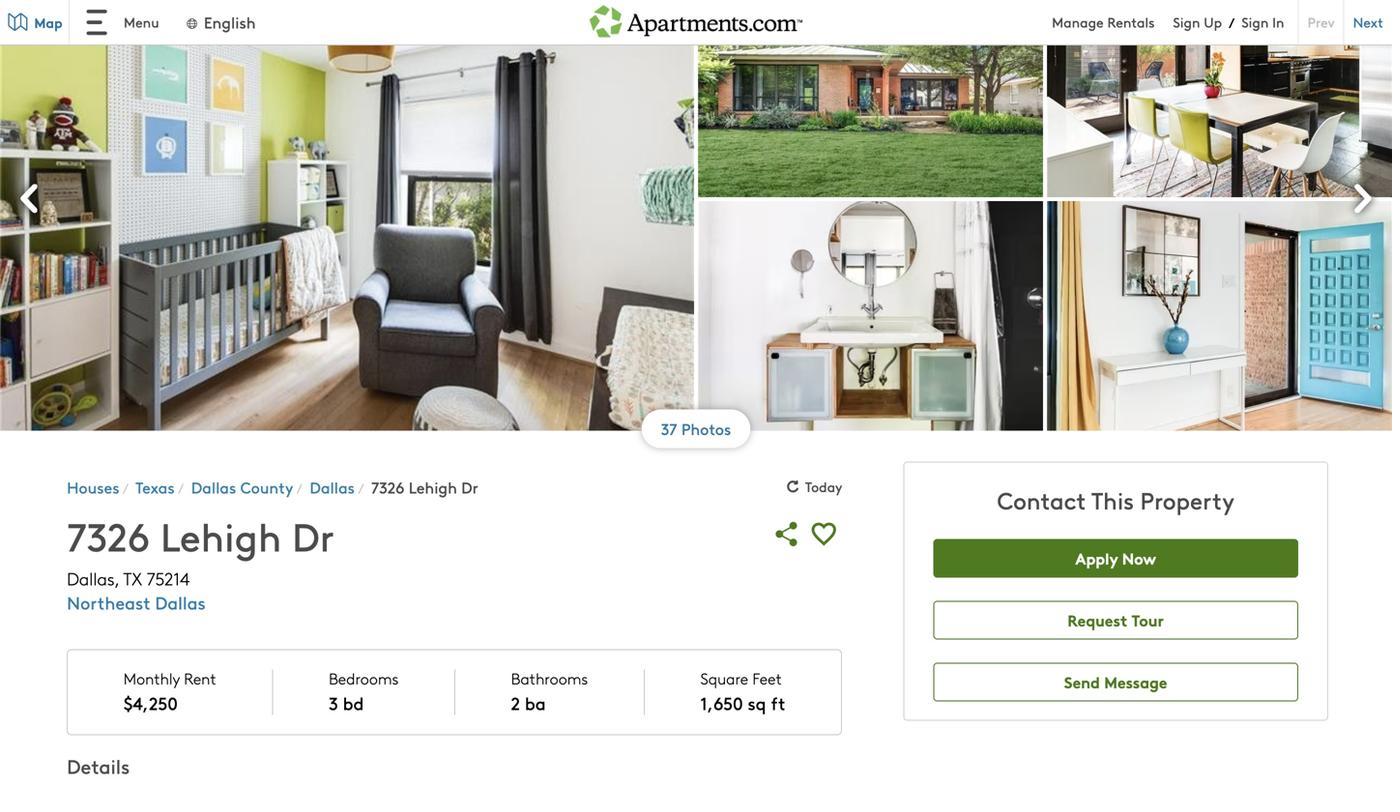 Task type: describe. For each thing, give the bounding box(es) containing it.
bathrooms 2 ba
[[511, 668, 588, 715]]

7326 for 7326 lehigh dr dallas , tx 75214 northeast dallas
[[67, 509, 150, 562]]

map link
[[0, 0, 70, 44]]

now
[[1123, 547, 1157, 569]]

75214
[[146, 567, 190, 591]]

dallas link
[[310, 476, 355, 498]]

tour
[[1132, 609, 1165, 631]]

share listing image
[[769, 516, 806, 553]]

send message button
[[934, 663, 1299, 702]]

contact this property
[[998, 484, 1235, 516]]

feet
[[753, 668, 782, 689]]

houses
[[67, 476, 119, 498]]

bedrooms
[[329, 668, 399, 689]]

dr for 7326 lehigh dr dallas , tx 75214 northeast dallas
[[292, 509, 335, 562]]

1,650
[[701, 691, 743, 715]]

bathrooms
[[511, 668, 588, 689]]

message
[[1105, 671, 1168, 693]]

request
[[1068, 609, 1128, 631]]

37 photos button
[[647, 418, 746, 440]]

$4,250
[[124, 691, 178, 715]]

in
[[1273, 13, 1285, 31]]

prev link
[[1299, 0, 1344, 45]]

this
[[1092, 484, 1135, 516]]

map
[[34, 13, 63, 32]]

property
[[1141, 484, 1235, 516]]

houses link
[[67, 476, 119, 498]]

37
[[661, 418, 678, 440]]

northeast dallas link
[[67, 591, 206, 615]]

2
[[511, 691, 520, 715]]

request tour button
[[934, 601, 1299, 640]]

ba
[[525, 691, 546, 715]]

sq
[[748, 691, 767, 715]]

monthly
[[124, 668, 180, 689]]

sign up link
[[1174, 13, 1223, 31]]

square feet 1,650 sq ft
[[701, 668, 786, 715]]

bd
[[343, 691, 364, 715]]

contact
[[998, 484, 1086, 516]]

today
[[806, 477, 843, 496]]

37 photos
[[661, 418, 731, 440]]



Task type: locate. For each thing, give the bounding box(es) containing it.
1 sign from the left
[[1174, 13, 1201, 31]]

manage rentals sign up / sign in
[[1052, 13, 1285, 32]]

0 vertical spatial dr
[[462, 476, 479, 498]]

0 vertical spatial lehigh
[[409, 476, 457, 498]]

send message
[[1065, 671, 1168, 693]]

up
[[1204, 13, 1223, 31]]

1 vertical spatial dr
[[292, 509, 335, 562]]

7326 for 7326 lehigh dr
[[371, 476, 405, 498]]

lehigh
[[409, 476, 457, 498], [160, 509, 282, 562]]

dallas left tx
[[67, 567, 115, 591]]

7326 right dallas link
[[371, 476, 405, 498]]

next
[[1354, 12, 1384, 31]]

1 vertical spatial lehigh
[[160, 509, 282, 562]]

northeast
[[67, 591, 150, 615]]

apply now
[[1076, 547, 1157, 569]]

english
[[204, 11, 256, 33]]

request tour
[[1068, 609, 1165, 631]]

manage
[[1052, 13, 1104, 31]]

1 horizontal spatial 7326
[[371, 476, 405, 498]]

bedrooms 3 bd
[[329, 668, 399, 715]]

dallas left county
[[191, 476, 236, 498]]

details
[[67, 753, 130, 780]]

prev
[[1308, 12, 1335, 31]]

ft
[[771, 691, 786, 715]]

dr inside 7326 lehigh dr dallas , tx 75214 northeast dallas
[[292, 509, 335, 562]]

texas
[[136, 476, 175, 498]]

rent
[[184, 668, 216, 689]]

previous image
[[8, 176, 54, 222]]

apartments.com logo image
[[590, 0, 803, 37]]

dallas right county
[[310, 476, 355, 498]]

next link
[[1344, 0, 1393, 45]]

manage rentals link
[[1052, 13, 1174, 31]]

lehigh inside 7326 lehigh dr dallas , tx 75214 northeast dallas
[[160, 509, 282, 562]]

tx
[[123, 567, 142, 591]]

sign in link
[[1242, 13, 1285, 31]]

rentals
[[1108, 13, 1155, 31]]

apply
[[1076, 547, 1119, 569]]

dallas right tx
[[155, 591, 206, 615]]

next image
[[1339, 176, 1385, 222]]

dallas
[[191, 476, 236, 498], [310, 476, 355, 498], [67, 567, 115, 591], [155, 591, 206, 615]]

7326 lehigh dr
[[371, 476, 479, 498]]

0 horizontal spatial 7326
[[67, 509, 150, 562]]

menu button
[[70, 0, 175, 44]]

7326 lehigh dr dallas , tx 75214 northeast dallas
[[67, 509, 335, 615]]

0 horizontal spatial sign
[[1174, 13, 1201, 31]]

dallas county
[[191, 476, 293, 498]]

apply now button
[[934, 539, 1299, 578]]

0 vertical spatial 7326
[[371, 476, 405, 498]]

/
[[1229, 13, 1235, 32]]

1 horizontal spatial sign
[[1242, 13, 1269, 31]]

monthly rent $4,250
[[124, 668, 216, 715]]

texas link
[[136, 476, 175, 498]]

,
[[115, 567, 119, 591]]

dallas county link
[[191, 476, 293, 498]]

dr
[[462, 476, 479, 498], [292, 509, 335, 562]]

english link
[[184, 11, 256, 33]]

0 horizontal spatial dr
[[292, 509, 335, 562]]

menu
[[124, 13, 159, 31]]

3
[[329, 691, 338, 715]]

county
[[240, 476, 293, 498]]

send
[[1065, 671, 1101, 693]]

7326 up ,
[[67, 509, 150, 562]]

photos
[[682, 418, 731, 440]]

lehigh for 7326 lehigh dr
[[409, 476, 457, 498]]

sign left in
[[1242, 13, 1269, 31]]

7326
[[371, 476, 405, 498], [67, 509, 150, 562]]

sign left the up
[[1174, 13, 1201, 31]]

square
[[701, 668, 749, 689]]

1 vertical spatial 7326
[[67, 509, 150, 562]]

lehigh for 7326 lehigh dr dallas , tx 75214 northeast dallas
[[160, 509, 282, 562]]

2 sign from the left
[[1242, 13, 1269, 31]]

1 horizontal spatial dr
[[462, 476, 479, 498]]

1 horizontal spatial lehigh
[[409, 476, 457, 498]]

0 horizontal spatial lehigh
[[160, 509, 282, 562]]

sign
[[1174, 13, 1201, 31], [1242, 13, 1269, 31]]

dr for 7326 lehigh dr
[[462, 476, 479, 498]]

7326 inside 7326 lehigh dr dallas , tx 75214 northeast dallas
[[67, 509, 150, 562]]



Task type: vqa. For each thing, say whether or not it's contained in the screenshot.
$1,200 for $1,200 - 1,300
no



